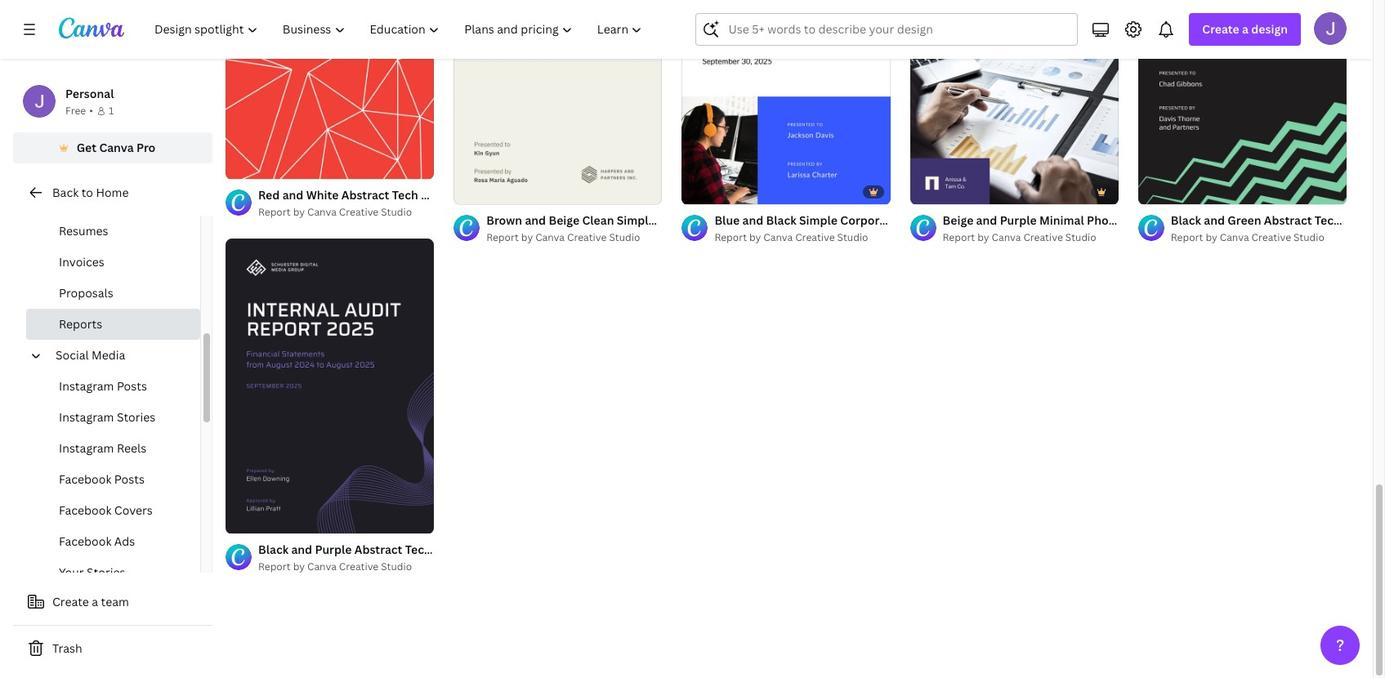 Task type: locate. For each thing, give the bounding box(es) containing it.
abstract inside black and green abstract tech general report by canva creative studio
[[1264, 213, 1312, 228]]

create inside dropdown button
[[1203, 21, 1240, 37]]

white
[[306, 187, 339, 203]]

personal
[[65, 86, 114, 101]]

1 of 10 link
[[454, 0, 662, 205], [682, 0, 891, 204], [1138, 0, 1347, 204], [226, 239, 434, 535]]

creative
[[339, 205, 379, 219], [567, 231, 607, 244], [795, 231, 835, 244], [1024, 231, 1063, 244], [1252, 231, 1291, 244], [339, 560, 379, 574]]

instagram for instagram reels
[[59, 441, 114, 456]]

back to home link
[[13, 177, 213, 209]]

create down the your
[[52, 594, 89, 610]]

posts for instagram posts
[[117, 378, 147, 394]]

a left the design
[[1242, 21, 1249, 37]]

report by canva creative studio link
[[258, 205, 434, 221], [486, 230, 662, 246], [715, 230, 891, 246], [943, 230, 1119, 246], [1171, 230, 1347, 246], [258, 559, 434, 576]]

Search search field
[[729, 14, 1068, 45]]

1 of 13
[[922, 185, 950, 197]]

1 report by canva creative studio from the left
[[715, 231, 868, 244]]

instagram up facebook posts
[[59, 441, 114, 456]]

black and purple abstract tech general report link
[[258, 541, 519, 559]]

canva
[[99, 140, 134, 155], [307, 205, 337, 219], [535, 231, 565, 244], [764, 231, 793, 244], [992, 231, 1021, 244], [1220, 231, 1249, 244], [307, 560, 337, 574]]

facebook for facebook ads
[[59, 534, 111, 549]]

0 horizontal spatial report by canva creative studio
[[715, 231, 868, 244]]

social media link
[[49, 340, 190, 371]]

general inside brown and beige clean simple general report report by canva creative studio
[[658, 213, 702, 228]]

instagram inside instagram posts link
[[59, 378, 114, 394]]

facebook down the instagram reels
[[59, 472, 111, 487]]

abstract for green
[[1264, 213, 1312, 228]]

abstract inside black and purple abstract tech general report report by canva creative studio
[[355, 542, 403, 558]]

abstract
[[341, 187, 389, 203], [1264, 213, 1312, 228], [355, 542, 403, 558]]

create
[[1203, 21, 1240, 37], [52, 594, 89, 610]]

general inside black and purple abstract tech general report report by canva creative studio
[[434, 542, 478, 558]]

create inside button
[[52, 594, 89, 610]]

a for design
[[1242, 21, 1249, 37]]

0 vertical spatial abstract
[[341, 187, 389, 203]]

tech inside black and green abstract tech general report by canva creative studio
[[1315, 213, 1341, 228]]

posts for facebook posts
[[114, 472, 145, 487]]

instagram up the instagram reels
[[59, 409, 114, 425]]

simple
[[617, 213, 655, 228]]

facebook up facebook ads
[[59, 503, 111, 518]]

create a design
[[1203, 21, 1288, 37]]

by inside brown and beige clean simple general report report by canva creative studio
[[521, 231, 533, 244]]

jacob simon image
[[1314, 12, 1347, 45]]

report by canva creative studio
[[715, 231, 868, 244], [943, 231, 1097, 244]]

studio inside red and white abstract tech general report report by canva creative studio
[[381, 205, 412, 219]]

2 vertical spatial facebook
[[59, 534, 111, 549]]

black
[[1171, 213, 1201, 228], [258, 542, 289, 558]]

2 instagram from the top
[[59, 409, 114, 425]]

tech inside black and purple abstract tech general report report by canva creative studio
[[405, 542, 431, 558]]

2 vertical spatial tech
[[405, 542, 431, 558]]

instagram
[[59, 378, 114, 394], [59, 409, 114, 425], [59, 441, 114, 456]]

design
[[1252, 21, 1288, 37]]

2 vertical spatial instagram
[[59, 441, 114, 456]]

1 vertical spatial abstract
[[1264, 213, 1312, 228]]

top level navigation element
[[144, 13, 657, 46]]

and inside red and white abstract tech general report report by canva creative studio
[[282, 187, 304, 203]]

0 vertical spatial black
[[1171, 213, 1201, 228]]

tech for green
[[1315, 213, 1341, 228]]

abstract right the white
[[341, 187, 389, 203]]

create for create a team
[[52, 594, 89, 610]]

stories up reels
[[117, 409, 156, 425]]

and left purple
[[291, 542, 312, 558]]

brown and beige clean simple general report report by canva creative studio
[[486, 213, 743, 244]]

0 vertical spatial tech
[[392, 187, 418, 203]]

of
[[244, 160, 253, 172], [700, 185, 709, 197], [929, 185, 938, 197], [1157, 185, 1166, 197], [472, 186, 481, 198], [244, 515, 253, 527]]

2 facebook from the top
[[59, 503, 111, 518]]

of for black and green abstract tech general report "image"
[[1157, 185, 1166, 197]]

posts
[[117, 378, 147, 394], [114, 472, 145, 487]]

general
[[421, 187, 465, 203], [658, 213, 702, 228], [1344, 213, 1385, 228], [434, 542, 478, 558]]

and for white
[[282, 187, 304, 203]]

and inside brown and beige clean simple general report report by canva creative studio
[[525, 213, 546, 228]]

1 horizontal spatial a
[[1242, 21, 1249, 37]]

a inside dropdown button
[[1242, 21, 1249, 37]]

10
[[712, 185, 722, 197], [1168, 185, 1179, 197], [483, 186, 494, 198], [255, 515, 266, 527]]

and left beige
[[525, 213, 546, 228]]

0 vertical spatial stories
[[117, 409, 156, 425]]

beige
[[549, 213, 580, 228]]

black for black and green abstract tech general
[[1171, 213, 1201, 228]]

black left the green
[[1171, 213, 1201, 228]]

1 vertical spatial stories
[[87, 565, 126, 580]]

black and purple abstract tech general report image
[[226, 239, 434, 534]]

1 horizontal spatial report by canva creative studio
[[943, 231, 1097, 244]]

facebook for facebook covers
[[59, 503, 111, 518]]

13
[[940, 185, 950, 197]]

and
[[282, 187, 304, 203], [525, 213, 546, 228], [1204, 213, 1225, 228], [291, 542, 312, 558]]

1 of 13 link
[[910, 0, 1119, 204]]

general for red and white abstract tech general report
[[421, 187, 465, 203]]

facebook up your stories
[[59, 534, 111, 549]]

1 vertical spatial instagram
[[59, 409, 114, 425]]

facebook
[[59, 472, 111, 487], [59, 503, 111, 518], [59, 534, 111, 549]]

1 instagram from the top
[[59, 378, 114, 394]]

1
[[109, 104, 114, 118], [237, 160, 242, 172], [693, 185, 698, 197], [922, 185, 926, 197], [1150, 185, 1155, 197], [465, 186, 470, 198], [237, 515, 242, 527]]

by
[[293, 205, 305, 219], [521, 231, 533, 244], [750, 231, 761, 244], [978, 231, 990, 244], [1206, 231, 1218, 244], [293, 560, 305, 574]]

instagram inside instagram reels link
[[59, 441, 114, 456]]

proposals
[[59, 285, 113, 301]]

report
[[467, 187, 506, 203], [258, 205, 291, 219], [704, 213, 743, 228], [486, 231, 519, 244], [715, 231, 747, 244], [943, 231, 975, 244], [1171, 231, 1204, 244], [480, 542, 519, 558], [258, 560, 291, 574]]

stories
[[117, 409, 156, 425], [87, 565, 126, 580]]

studio
[[381, 205, 412, 219], [609, 231, 640, 244], [837, 231, 868, 244], [1066, 231, 1097, 244], [1294, 231, 1325, 244], [381, 560, 412, 574]]

and right red
[[282, 187, 304, 203]]

1 vertical spatial a
[[92, 594, 98, 610]]

2 report by canva creative studio from the left
[[943, 231, 1097, 244]]

0 horizontal spatial black
[[258, 542, 289, 558]]

a inside button
[[92, 594, 98, 610]]

create for create a design
[[1203, 21, 1240, 37]]

0 vertical spatial create
[[1203, 21, 1240, 37]]

beige and purple minimal photocentric marketing report report image
[[910, 0, 1119, 204]]

creative inside black and purple abstract tech general report report by canva creative studio
[[339, 560, 379, 574]]

blue and black simple corporate (light) social media report report image
[[682, 0, 891, 204]]

black and green abstract tech general report by canva creative studio
[[1171, 213, 1385, 244]]

abstract inside red and white abstract tech general report report by canva creative studio
[[341, 187, 389, 203]]

0 vertical spatial a
[[1242, 21, 1249, 37]]

posts down "social media" link
[[117, 378, 147, 394]]

3 facebook from the top
[[59, 534, 111, 549]]

posts down reels
[[114, 472, 145, 487]]

tech inside red and white abstract tech general report report by canva creative studio
[[392, 187, 418, 203]]

and inside black and green abstract tech general report by canva creative studio
[[1204, 213, 1225, 228]]

your stories link
[[26, 557, 200, 588]]

0 horizontal spatial a
[[92, 594, 98, 610]]

1 facebook from the top
[[59, 472, 111, 487]]

canva inside black and purple abstract tech general report report by canva creative studio
[[307, 560, 337, 574]]

facebook posts
[[59, 472, 145, 487]]

1 of 10
[[693, 185, 722, 197], [1150, 185, 1179, 197], [465, 186, 494, 198], [237, 515, 266, 527]]

of for the beige and purple minimal photocentric marketing report report
[[929, 185, 938, 197]]

green
[[1228, 213, 1262, 228]]

1 horizontal spatial black
[[1171, 213, 1201, 228]]

general inside black and green abstract tech general report by canva creative studio
[[1344, 213, 1385, 228]]

instagram stories link
[[26, 402, 200, 433]]

abstract right purple
[[355, 542, 403, 558]]

1 horizontal spatial create
[[1203, 21, 1240, 37]]

resumes link
[[26, 216, 200, 247]]

abstract for purple
[[355, 542, 403, 558]]

abstract right the green
[[1264, 213, 1312, 228]]

general for black and green abstract tech general
[[1344, 213, 1385, 228]]

0 vertical spatial posts
[[117, 378, 147, 394]]

social media
[[56, 347, 125, 363]]

1 vertical spatial black
[[258, 542, 289, 558]]

a for team
[[92, 594, 98, 610]]

black left purple
[[258, 542, 289, 558]]

trash link
[[13, 633, 213, 665]]

facebook ads link
[[26, 526, 200, 557]]

1 vertical spatial posts
[[114, 472, 145, 487]]

ads
[[114, 534, 135, 549]]

general inside red and white abstract tech general report report by canva creative studio
[[421, 187, 465, 203]]

back
[[52, 185, 79, 200]]

black and purple abstract tech general report report by canva creative studio
[[258, 542, 519, 574]]

a left team
[[92, 594, 98, 610]]

3 instagram from the top
[[59, 441, 114, 456]]

and inside black and purple abstract tech general report report by canva creative studio
[[291, 542, 312, 558]]

studio inside brown and beige clean simple general report report by canva creative studio
[[609, 231, 640, 244]]

1 vertical spatial tech
[[1315, 213, 1341, 228]]

and for beige
[[525, 213, 546, 228]]

0 vertical spatial facebook
[[59, 472, 111, 487]]

create left the design
[[1203, 21, 1240, 37]]

by inside red and white abstract tech general report report by canva creative studio
[[293, 205, 305, 219]]

brown and beige clean simple general report image
[[454, 0, 662, 204]]

0 vertical spatial instagram
[[59, 378, 114, 394]]

None search field
[[696, 13, 1078, 46]]

and left the green
[[1204, 213, 1225, 228]]

black inside black and green abstract tech general report by canva creative studio
[[1171, 213, 1201, 228]]

2 vertical spatial abstract
[[355, 542, 403, 558]]

black inside black and purple abstract tech general report report by canva creative studio
[[258, 542, 289, 558]]

create a team button
[[13, 586, 213, 619]]

trash
[[52, 641, 82, 656]]

resumes
[[59, 223, 108, 239]]

0 horizontal spatial create
[[52, 594, 89, 610]]

instagram down the "social media"
[[59, 378, 114, 394]]

1 vertical spatial create
[[52, 594, 89, 610]]

instagram inside instagram stories link
[[59, 409, 114, 425]]

tech
[[392, 187, 418, 203], [1315, 213, 1341, 228], [405, 542, 431, 558]]

1 vertical spatial facebook
[[59, 503, 111, 518]]

stories up create a team button
[[87, 565, 126, 580]]

a
[[1242, 21, 1249, 37], [92, 594, 98, 610]]



Task type: describe. For each thing, give the bounding box(es) containing it.
report by canva creative studio link for red and white abstract tech general report
[[258, 205, 434, 221]]

clean
[[582, 213, 614, 228]]

social
[[56, 347, 89, 363]]

reports
[[59, 316, 102, 332]]

black and green abstract tech general report image
[[1138, 0, 1347, 204]]

by inside black and green abstract tech general report by canva creative studio
[[1206, 231, 1218, 244]]

media
[[92, 347, 125, 363]]

facebook covers
[[59, 503, 153, 518]]

tech for purple
[[405, 542, 431, 558]]

red
[[258, 187, 280, 203]]

get canva pro button
[[13, 132, 213, 163]]

instagram reels link
[[26, 433, 200, 464]]

instagram for instagram stories
[[59, 409, 114, 425]]

your stories
[[59, 565, 126, 580]]

instagram for instagram posts
[[59, 378, 114, 394]]

report by canva creative studio link for black and green abstract tech general
[[1171, 230, 1347, 246]]

red and white abstract tech general report link
[[258, 187, 506, 205]]

to
[[81, 185, 93, 200]]

free
[[65, 104, 86, 118]]

canva inside red and white abstract tech general report report by canva creative studio
[[307, 205, 337, 219]]

report inside black and green abstract tech general report by canva creative studio
[[1171, 231, 1204, 244]]

and for purple
[[291, 542, 312, 558]]

home
[[96, 185, 129, 200]]

invoices link
[[26, 247, 200, 278]]

pro
[[136, 140, 156, 155]]

black and green abstract tech general link
[[1171, 212, 1385, 230]]

black for black and purple abstract tech general report
[[258, 542, 289, 558]]

tech for white
[[392, 187, 418, 203]]

1 of 11 link
[[226, 0, 434, 179]]

purple
[[315, 542, 352, 558]]

invoices
[[59, 254, 104, 270]]

free •
[[65, 104, 93, 118]]

red and white abstract tech general report image
[[226, 0, 434, 179]]

covers
[[114, 503, 153, 518]]

canva inside 'get canva pro' button
[[99, 140, 134, 155]]

facebook for facebook posts
[[59, 472, 111, 487]]

studio inside black and purple abstract tech general report report by canva creative studio
[[381, 560, 412, 574]]

brown and beige clean simple general report link
[[486, 212, 743, 230]]

get
[[77, 140, 96, 155]]

stories for your stories
[[87, 565, 126, 580]]

creative inside black and green abstract tech general report by canva creative studio
[[1252, 231, 1291, 244]]

creative inside red and white abstract tech general report report by canva creative studio
[[339, 205, 379, 219]]

11
[[255, 160, 265, 172]]

creative inside brown and beige clean simple general report report by canva creative studio
[[567, 231, 607, 244]]

and for green
[[1204, 213, 1225, 228]]

instagram posts
[[59, 378, 147, 394]]

canva inside black and green abstract tech general report by canva creative studio
[[1220, 231, 1249, 244]]

facebook posts link
[[26, 464, 200, 495]]

canva inside brown and beige clean simple general report report by canva creative studio
[[535, 231, 565, 244]]

create a team
[[52, 594, 129, 610]]

general for black and purple abstract tech general report
[[434, 542, 478, 558]]

get canva pro
[[77, 140, 156, 155]]

brown
[[486, 213, 522, 228]]

proposals link
[[26, 278, 200, 309]]

studio inside black and green abstract tech general report by canva creative studio
[[1294, 231, 1325, 244]]

report by canva creative studio for 1 of 13
[[943, 231, 1097, 244]]

of for blue and black simple corporate (light) social media report report image
[[700, 185, 709, 197]]

instagram stories
[[59, 409, 156, 425]]

general for brown and beige clean simple general report
[[658, 213, 702, 228]]

reels
[[117, 441, 146, 456]]

instagram reels
[[59, 441, 146, 456]]

team
[[101, 594, 129, 610]]

facebook ads
[[59, 534, 135, 549]]

of for red and white abstract tech general report image
[[244, 160, 253, 172]]

1 of 11
[[237, 160, 265, 172]]

report by canva creative studio for 1 of 10
[[715, 231, 868, 244]]

red and white abstract tech general report report by canva creative studio
[[258, 187, 506, 219]]

report by canva creative studio link for black and purple abstract tech general report
[[258, 559, 434, 576]]

create a design button
[[1190, 13, 1301, 46]]

your
[[59, 565, 84, 580]]

•
[[89, 104, 93, 118]]

back to home
[[52, 185, 129, 200]]

instagram posts link
[[26, 371, 200, 402]]

stories for instagram stories
[[117, 409, 156, 425]]

abstract for white
[[341, 187, 389, 203]]

report by canva creative studio link for brown and beige clean simple general report
[[486, 230, 662, 246]]

facebook covers link
[[26, 495, 200, 526]]

by inside black and purple abstract tech general report report by canva creative studio
[[293, 560, 305, 574]]



Task type: vqa. For each thing, say whether or not it's contained in the screenshot.
top Stories
yes



